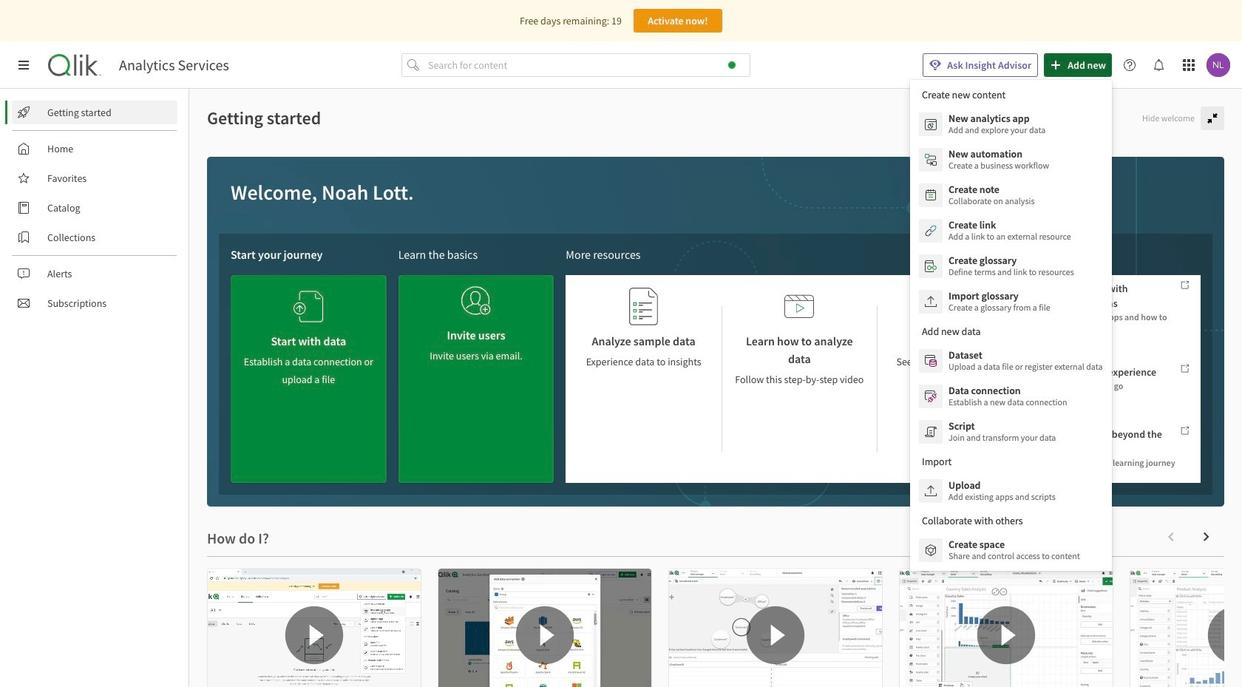 Task type: describe. For each thing, give the bounding box(es) containing it.
6 menu item from the top
[[910, 284, 1112, 320]]

explore the demo image
[[941, 287, 970, 326]]

how do i define data associations? image
[[669, 569, 882, 687]]

5 menu item from the top
[[910, 249, 1112, 284]]

how do i load data into an app? image
[[439, 569, 652, 687]]

invite users image
[[462, 281, 491, 320]]

2 menu item from the top
[[910, 142, 1112, 178]]

analytics services element
[[119, 56, 229, 74]]

hide welcome image
[[1207, 112, 1219, 124]]

3 menu item from the top
[[910, 178, 1112, 213]]

home badge image
[[729, 61, 736, 69]]

1 menu item from the top
[[910, 107, 1112, 142]]



Task type: locate. For each thing, give the bounding box(es) containing it.
analyze sample data image
[[629, 287, 659, 326]]

menu item
[[910, 107, 1112, 142], [910, 142, 1112, 178], [910, 178, 1112, 213], [910, 213, 1112, 249], [910, 249, 1112, 284], [910, 284, 1112, 320], [910, 343, 1112, 379], [910, 379, 1112, 414], [910, 414, 1112, 450], [910, 473, 1112, 509], [910, 533, 1112, 568]]

11 menu item from the top
[[910, 533, 1112, 568]]

how do i create a visualization? image
[[900, 569, 1113, 687]]

10 menu item from the top
[[910, 473, 1112, 509]]

7 menu item from the top
[[910, 343, 1112, 379]]

navigation pane element
[[0, 95, 189, 321]]

4 menu item from the top
[[910, 213, 1112, 249]]

learn how to analyze data image
[[785, 287, 815, 326]]

how do i create an app? image
[[208, 569, 421, 687]]

main content
[[189, 89, 1243, 687]]

close sidebar menu image
[[18, 59, 30, 71]]

9 menu item from the top
[[910, 414, 1112, 450]]

8 menu item from the top
[[910, 379, 1112, 414]]

menu
[[910, 80, 1112, 571]]



Task type: vqa. For each thing, say whether or not it's contained in the screenshot.
2nd menu item from the bottom of the page
yes



